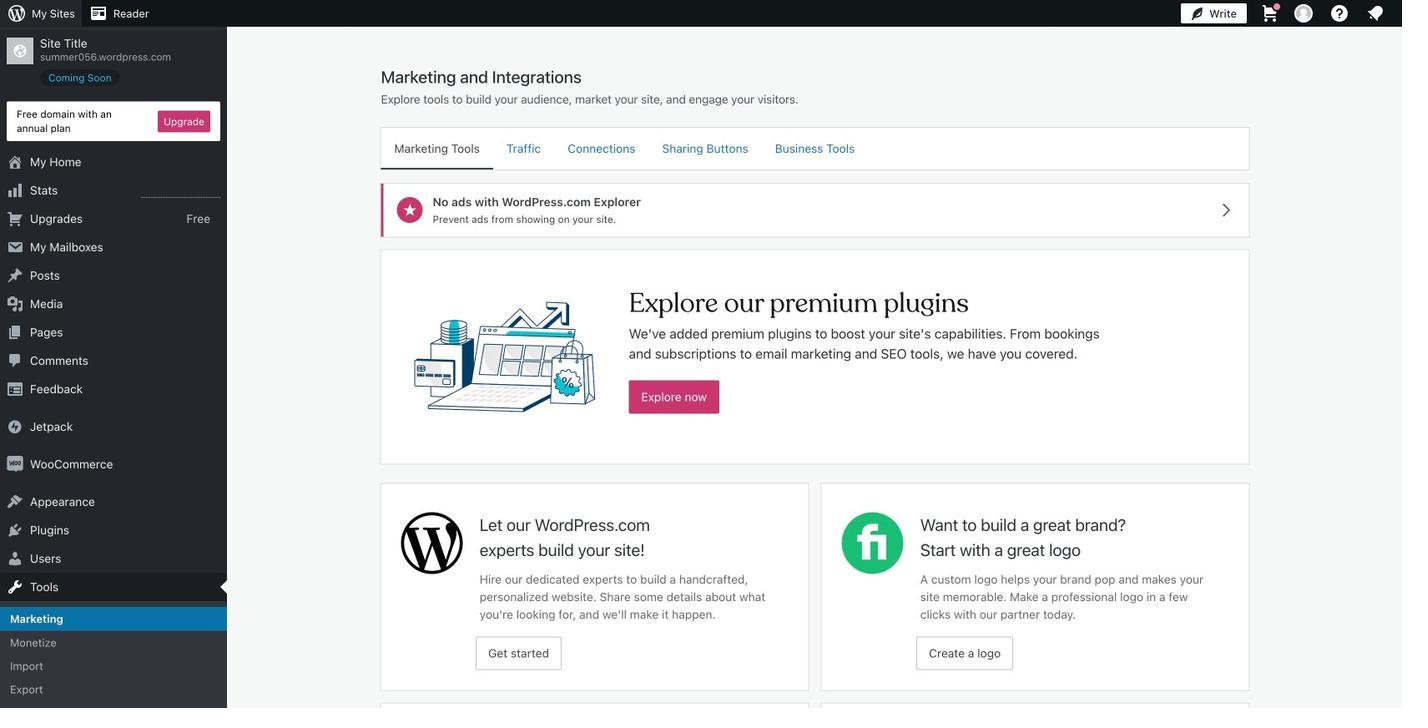 Task type: describe. For each thing, give the bounding box(es) containing it.
manage your notifications image
[[1366, 3, 1386, 23]]

fiverr logo image
[[842, 512, 904, 574]]

my profile image
[[1295, 4, 1313, 23]]

help image
[[1330, 3, 1350, 23]]

highest hourly views 0 image
[[141, 187, 220, 198]]

2 img image from the top
[[7, 456, 23, 473]]



Task type: locate. For each thing, give the bounding box(es) containing it.
my shopping cart image
[[1261, 3, 1281, 23]]

main content
[[374, 66, 1256, 708]]

0 vertical spatial img image
[[7, 418, 23, 435]]

1 img image from the top
[[7, 418, 23, 435]]

img image
[[7, 418, 23, 435], [7, 456, 23, 473]]

1 vertical spatial img image
[[7, 456, 23, 473]]

menu
[[381, 128, 1249, 169]]

marketing tools image
[[415, 250, 596, 464]]



Task type: vqa. For each thing, say whether or not it's contained in the screenshot.
the you,
no



